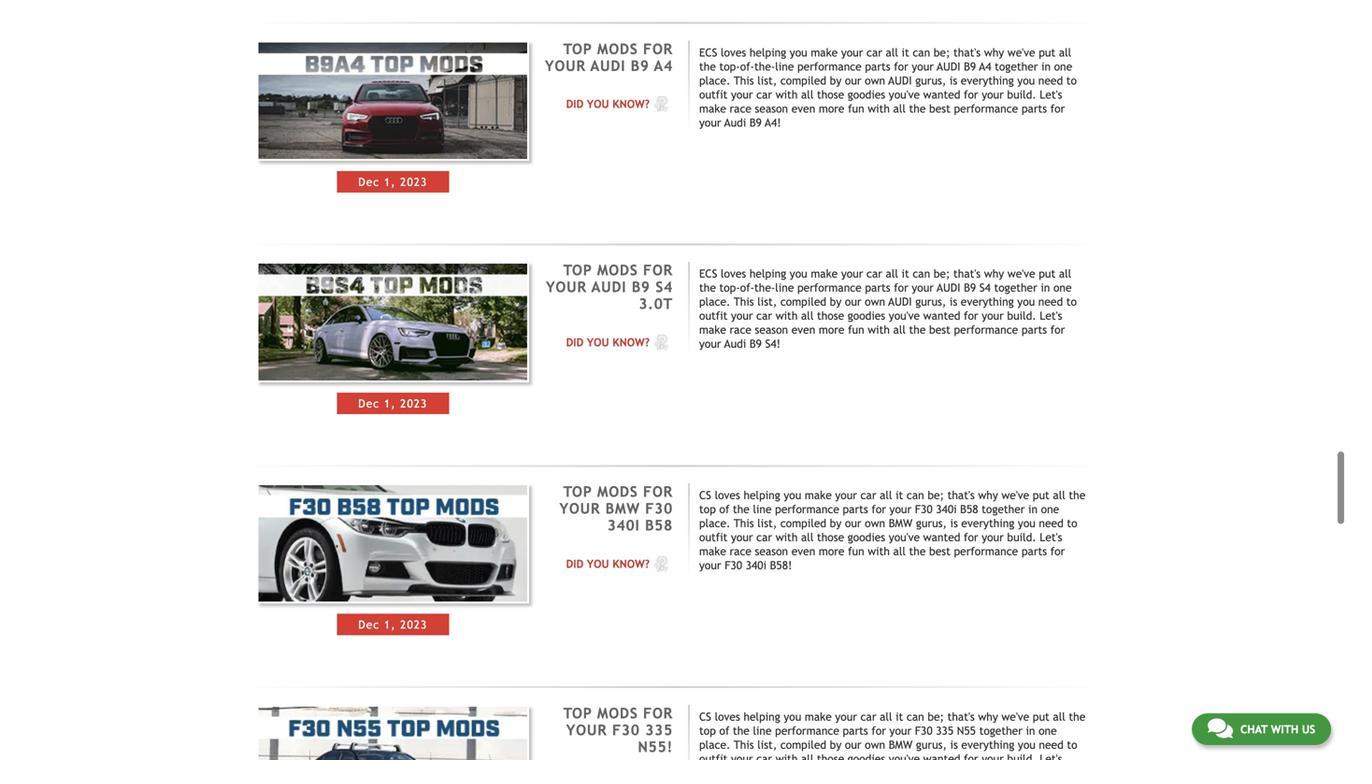 Task type: locate. For each thing, give the bounding box(es) containing it.
that's
[[954, 46, 981, 59], [954, 267, 981, 280], [948, 489, 975, 502], [948, 710, 975, 723]]

let's
[[1040, 88, 1062, 101], [1040, 309, 1062, 322], [1040, 531, 1062, 544]]

list, for top mods for your audi b9 s4 3.0t
[[757, 295, 777, 308]]

gurus, inside ecs loves helping you make your car all it can be; that's why we've put all the top-of-the-line performance parts for your audi b9 s4 together in one place. this list, compiled by our own audi gurus, is everything you need to outfit your car with all those goodies you've wanted for your build. let's make race season even more fun with all the best performance parts for your audi b9 s4!
[[915, 295, 946, 308]]

you've inside ecs loves helping you make your car all it can be; that's why we've put all the top-of-the-line performance parts for your audi b9 a4 together in one place. this list, compiled by our own audi gurus, is everything you need to outfit your car with all those goodies you've wanted for your build. let's make race season even more fun with all the best performance parts for your audi b9 a4!
[[889, 88, 920, 101]]

build. for top mods for your audi b9 a4
[[1007, 88, 1036, 101]]

those for top mods for your audi b9 s4 3.0t
[[817, 309, 844, 322]]

more for top mods for your bmw f30 340i b58
[[819, 545, 845, 558]]

mods inside top mods for your bmw f30 340i b58
[[597, 483, 638, 500]]

2 dec 1, 2023 link from the top
[[257, 262, 529, 414]]

your
[[841, 46, 863, 59], [545, 57, 586, 74], [912, 60, 934, 73], [731, 88, 753, 101], [982, 88, 1004, 101], [699, 116, 721, 129], [841, 267, 863, 280], [546, 279, 587, 296], [912, 281, 934, 294], [731, 309, 753, 322], [982, 309, 1004, 322], [699, 337, 721, 350], [835, 489, 857, 502], [560, 500, 600, 517], [890, 503, 912, 516], [731, 531, 753, 544], [982, 531, 1004, 544], [699, 559, 721, 572], [835, 710, 857, 723], [566, 722, 607, 739], [890, 724, 912, 737], [731, 752, 753, 760], [982, 752, 1004, 760]]

mods inside top mods for your f30 335 n55!
[[597, 705, 638, 722]]

4 top from the top
[[563, 705, 592, 722]]

top- for s4
[[719, 281, 740, 294]]

best
[[929, 102, 951, 115], [929, 323, 951, 336], [929, 545, 951, 558]]

2 horizontal spatial 340i
[[936, 503, 957, 516]]

1, down top mods for your bmw f30 340i b58 image
[[384, 618, 396, 631]]

2 ecs from the top
[[699, 267, 717, 280]]

the- for s4
[[754, 281, 775, 294]]

to inside the cs loves helping you make your car all it can be; that's why we've put all the top of the line performance parts for your f30 340i b58 together in one place. this list, compiled by our own bmw gurus, is everything you need to outfit your car with all those goodies you've wanted for your build. let's make race season even more fun with all the best performance parts for your f30 340i b58!
[[1067, 517, 1078, 530]]

2 vertical spatial even
[[792, 545, 815, 558]]

3 by from the top
[[830, 517, 842, 530]]

need inside ecs loves helping you make your car all it can be; that's why we've put all the top-of-the-line performance parts for your audi b9 a4 together in one place. this list, compiled by our own audi gurus, is everything you need to outfit your car with all those goodies you've wanted for your build. let's make race season even more fun with all the best performance parts for your audi b9 a4!
[[1038, 74, 1063, 87]]

dec 1, 2023 link
[[257, 41, 529, 193], [257, 262, 529, 414], [257, 483, 529, 635]]

2 outfit from the top
[[699, 309, 728, 322]]

2 let's from the top
[[1040, 309, 1062, 322]]

6 image for top mods for your audi b9 a4
[[650, 95, 673, 113]]

0 horizontal spatial 340i
[[607, 517, 640, 534]]

2 vertical spatial 340i
[[746, 559, 767, 572]]

the- up "s4!"
[[754, 281, 775, 294]]

0 vertical spatial even
[[792, 102, 815, 115]]

2 vertical spatial did
[[566, 557, 584, 570]]

340i
[[936, 503, 957, 516], [607, 517, 640, 534], [746, 559, 767, 572]]

more inside ecs loves helping you make your car all it can be; that's why we've put all the top-of-the-line performance parts for your audi b9 a4 together in one place. this list, compiled by our own audi gurus, is everything you need to outfit your car with all those goodies you've wanted for your build. let's make race season even more fun with all the best performance parts for your audi b9 a4!
[[819, 102, 845, 115]]

top for cs loves helping you make your car all it can be; that's why we've put all the top of the line performance parts for your f30 340i b58 together in one place. this list, compiled by our own bmw gurus, is everything you need to outfit your car with all those goodies you've wanted for your build. let's make race season even more fun with all the best performance parts for your f30 340i b58!
[[699, 503, 716, 516]]

more inside ecs loves helping you make your car all it can be; that's why we've put all the top-of-the-line performance parts for your audi b9 s4 together in one place. this list, compiled by our own audi gurus, is everything you need to outfit your car with all those goodies you've wanted for your build. let's make race season even more fun with all the best performance parts for your audi b9 s4!
[[819, 323, 845, 336]]

this for top mods for your bmw f30 340i b58
[[734, 517, 754, 530]]

top
[[699, 503, 716, 516], [699, 724, 716, 737]]

1 2023 from the top
[[400, 175, 428, 188]]

season up b58!
[[755, 545, 788, 558]]

2 wanted from the top
[[923, 309, 961, 322]]

together inside ecs loves helping you make your car all it can be; that's why we've put all the top-of-the-line performance parts for your audi b9 s4 together in one place. this list, compiled by our own audi gurus, is everything you need to outfit your car with all those goodies you've wanted for your build. let's make race season even more fun with all the best performance parts for your audi b9 s4!
[[994, 281, 1037, 294]]

we've inside the cs loves helping you make your car all it can be; that's why we've put all the top of the line performance parts for your f30 340i b58 together in one place. this list, compiled by our own bmw gurus, is everything you need to outfit your car with all those goodies you've wanted for your build. let's make race season even more fun with all the best performance parts for your f30 340i b58!
[[1002, 489, 1029, 502]]

2023 down top mods for your audi b9 a4 image
[[400, 175, 428, 188]]

0 horizontal spatial s4
[[656, 279, 673, 296]]

outfit inside ecs loves helping you make your car all it can be; that's why we've put all the top-of-the-line performance parts for your audi b9 a4 together in one place. this list, compiled by our own audi gurus, is everything you need to outfit your car with all those goodies you've wanted for your build. let's make race season even more fun with all the best performance parts for your audi b9 a4!
[[699, 88, 728, 101]]

own for top mods for your bmw f30 340i b58
[[865, 517, 885, 530]]

mods inside top mods for your audi b9 a4
[[597, 41, 638, 57]]

0 vertical spatial of-
[[740, 60, 754, 73]]

cs right top mods for your f30 335 n55!
[[699, 710, 711, 723]]

1 place. from the top
[[699, 74, 731, 87]]

top-
[[719, 60, 740, 73], [719, 281, 740, 294]]

1 vertical spatial dec
[[358, 397, 380, 410]]

the- up a4!
[[754, 60, 775, 73]]

3 even from the top
[[792, 545, 815, 558]]

in for top mods for your bmw f30 340i b58
[[1028, 503, 1038, 516]]

1 dec 1, 2023 link from the top
[[257, 41, 529, 193]]

2 vertical spatial did you know?
[[566, 557, 650, 570]]

2 vertical spatial more
[[819, 545, 845, 558]]

in inside ecs loves helping you make your car all it can be; that's why we've put all the top-of-the-line performance parts for your audi b9 a4 together in one place. this list, compiled by our own audi gurus, is everything you need to outfit your car with all those goodies you've wanted for your build. let's make race season even more fun with all the best performance parts for your audi b9 a4!
[[1041, 60, 1051, 73]]

0 vertical spatial top
[[699, 503, 716, 516]]

one for top mods for your audi b9 s4 3.0t
[[1054, 281, 1072, 294]]

wanted inside the cs loves helping you make your car all it can be; that's why we've put all the top of the line performance parts for your f30 340i b58 together in one place. this list, compiled by our own bmw gurus, is everything you need to outfit your car with all those goodies you've wanted for your build. let's make race season even more fun with all the best performance parts for your f30 340i b58!
[[923, 531, 961, 544]]

with
[[776, 88, 798, 101], [868, 102, 890, 115], [776, 309, 798, 322], [868, 323, 890, 336], [776, 531, 798, 544], [868, 545, 890, 558], [1271, 723, 1299, 736], [776, 752, 798, 760]]

0 vertical spatial fun
[[848, 102, 864, 115]]

2 vertical spatial dec
[[358, 618, 380, 631]]

1 vertical spatial did you know?
[[566, 336, 650, 349]]

2023 for top mods for your audi b9 a4
[[400, 175, 428, 188]]

0 vertical spatial b58
[[960, 503, 978, 516]]

of for cs loves helping you make your car all it can be; that's why we've put all the top of the line performance parts for your f30 340i b58 together in one place. this list, compiled by our own bmw gurus, is everything you need to outfit your car with all those goodies you've wanted for your build. let's make race season even more fun with all the best performance parts for your f30 340i b58!
[[719, 503, 730, 516]]

dec 1, 2023 down top mods for your audi b9 a4 image
[[358, 175, 428, 188]]

season inside ecs loves helping you make your car all it can be; that's why we've put all the top-of-the-line performance parts for your audi b9 a4 together in one place. this list, compiled by our own audi gurus, is everything you need to outfit your car with all those goodies you've wanted for your build. let's make race season even more fun with all the best performance parts for your audi b9 a4!
[[755, 102, 788, 115]]

line
[[775, 60, 794, 73], [775, 281, 794, 294], [753, 503, 772, 516], [753, 724, 772, 737]]

1 vertical spatial of-
[[740, 281, 754, 294]]

2 the- from the top
[[754, 281, 775, 294]]

1 vertical spatial ecs
[[699, 267, 717, 280]]

did you know? down "top mods for your audi b9 s4 3.0t"
[[566, 336, 650, 349]]

2 even from the top
[[792, 323, 815, 336]]

loves inside ecs loves helping you make your car all it can be; that's why we've put all the top-of-the-line performance parts for your audi b9 a4 together in one place. this list, compiled by our own audi gurus, is everything you need to outfit your car with all those goodies you've wanted for your build. let's make race season even more fun with all the best performance parts for your audi b9 a4!
[[721, 46, 746, 59]]

dec 1, 2023 down top mods for your bmw f30 340i b58 image
[[358, 618, 428, 631]]

you down "top mods for your audi b9 a4" 'link'
[[587, 97, 609, 110]]

1 the- from the top
[[754, 60, 775, 73]]

us
[[1302, 723, 1315, 736]]

be; inside ecs loves helping you make your car all it can be; that's why we've put all the top-of-the-line performance parts for your audi b9 a4 together in one place. this list, compiled by our own audi gurus, is everything you need to outfit your car with all those goodies you've wanted for your build. let's make race season even more fun with all the best performance parts for your audi b9 a4!
[[934, 46, 950, 59]]

even
[[792, 102, 815, 115], [792, 323, 815, 336], [792, 545, 815, 558]]

2 mods from the top
[[597, 262, 638, 279]]

1 horizontal spatial a4
[[979, 60, 991, 73]]

that's inside ecs loves helping you make your car all it can be; that's why we've put all the top-of-the-line performance parts for your audi b9 a4 together in one place. this list, compiled by our own audi gurus, is everything you need to outfit your car with all those goodies you've wanted for your build. let's make race season even more fun with all the best performance parts for your audi b9 a4!
[[954, 46, 981, 59]]

3 fun from the top
[[848, 545, 864, 558]]

one for top mods for your bmw f30 340i b58
[[1041, 503, 1059, 516]]

together for top mods for your bmw f30 340i b58
[[982, 503, 1025, 516]]

season inside the cs loves helping you make your car all it can be; that's why we've put all the top of the line performance parts for your f30 340i b58 together in one place. this list, compiled by our own bmw gurus, is everything you need to outfit your car with all those goodies you've wanted for your build. let's make race season even more fun with all the best performance parts for your f30 340i b58!
[[755, 545, 788, 558]]

you down "top mods for your audi b9 s4 3.0t"
[[587, 336, 609, 349]]

cs inside the cs loves helping you make your car all it can be; that's why we've put all the top of the line performance parts for your f30 340i b58 together in one place. this list, compiled by our own bmw gurus, is everything you need to outfit your car with all those goodies you've wanted for your build. let's make race season even more fun with all the best performance parts for your f30 340i b58!
[[699, 489, 711, 502]]

6 image down "top mods for your audi b9 a4" 'link'
[[650, 95, 673, 113]]

6 image down "top mods for your bmw f30 340i b58" link at bottom
[[650, 554, 673, 573]]

2023 down "top mods for your audi b9 s4 3.0t" 'image'
[[400, 397, 428, 410]]

4 those from the top
[[817, 752, 844, 760]]

1 mods from the top
[[597, 41, 638, 57]]

ecs for s4
[[699, 267, 717, 280]]

audi
[[591, 57, 626, 74], [724, 116, 746, 129], [592, 279, 627, 296], [724, 337, 746, 350]]

chat
[[1240, 723, 1268, 736]]

fun inside ecs loves helping you make your car all it can be; that's why we've put all the top-of-the-line performance parts for your audi b9 s4 together in one place. this list, compiled by our own audi gurus, is everything you need to outfit your car with all those goodies you've wanted for your build. let's make race season even more fun with all the best performance parts for your audi b9 s4!
[[848, 323, 864, 336]]

2 compiled from the top
[[780, 295, 826, 308]]

2023 for top mods for your bmw f30 340i b58
[[400, 618, 428, 631]]

by
[[830, 74, 842, 87], [830, 295, 842, 308], [830, 517, 842, 530], [830, 738, 842, 751]]

race inside ecs loves helping you make your car all it can be; that's why we've put all the top-of-the-line performance parts for your audi b9 a4 together in one place. this list, compiled by our own audi gurus, is everything you need to outfit your car with all those goodies you've wanted for your build. let's make race season even more fun with all the best performance parts for your audi b9 a4!
[[730, 102, 752, 115]]

2 vertical spatial race
[[730, 545, 752, 558]]

know? for 340i
[[613, 557, 650, 570]]

2 vertical spatial 1,
[[384, 618, 396, 631]]

together inside ecs loves helping you make your car all it can be; that's why we've put all the top-of-the-line performance parts for your audi b9 a4 together in one place. this list, compiled by our own audi gurus, is everything you need to outfit your car with all those goodies you've wanted for your build. let's make race season even more fun with all the best performance parts for your audi b9 a4!
[[995, 60, 1038, 73]]

be;
[[934, 46, 950, 59], [934, 267, 950, 280], [928, 489, 944, 502], [928, 710, 944, 723]]

even inside ecs loves helping you make your car all it can be; that's why we've put all the top-of-the-line performance parts for your audi b9 a4 together in one place. this list, compiled by our own audi gurus, is everything you need to outfit your car with all those goodies you've wanted for your build. let's make race season even more fun with all the best performance parts for your audi b9 a4!
[[792, 102, 815, 115]]

0 vertical spatial know?
[[613, 97, 650, 110]]

top for top mods for your audi b9 s4 3.0t
[[563, 262, 592, 279]]

of
[[719, 503, 730, 516], [719, 724, 730, 737]]

2 race from the top
[[730, 323, 752, 336]]

1 vertical spatial 1,
[[384, 397, 396, 410]]

know? for a4
[[613, 97, 650, 110]]

1 gurus, from the top
[[915, 74, 946, 87]]

best inside ecs loves helping you make your car all it can be; that's why we've put all the top-of-the-line performance parts for your audi b9 s4 together in one place. this list, compiled by our own audi gurus, is everything you need to outfit your car with all those goodies you've wanted for your build. let's make race season even more fun with all the best performance parts for your audi b9 s4!
[[929, 323, 951, 336]]

everything inside the cs loves helping you make your car all it can be; that's why we've put all the top of the line performance parts for your f30 340i b58 together in one place. this list, compiled by our own bmw gurus, is everything you need to outfit your car with all those goodies you've wanted for your build. let's make race season even more fun with all the best performance parts for your f30 340i b58!
[[961, 517, 1015, 530]]

of for cs loves helping you make your car all it can be; that's why we've put all the top of the line performance parts for your f30 335 n55 together in one place. this list, compiled by our own bmw gurus, is everything you need to outfit your car with all those goodies you've wanted for your build. le
[[719, 724, 730, 737]]

cs inside cs loves helping you make your car all it can be; that's why we've put all the top of the line performance parts for your f30 335 n55 together in one place. this list, compiled by our own bmw gurus, is everything you need to outfit your car with all those goodies you've wanted for your build. le
[[699, 710, 711, 723]]

line for top mods for your audi b9 a4
[[775, 60, 794, 73]]

parts
[[865, 60, 891, 73], [1022, 102, 1047, 115], [865, 281, 891, 294], [1022, 323, 1047, 336], [843, 503, 868, 516], [1022, 545, 1047, 558], [843, 724, 868, 737]]

2 build. from the top
[[1007, 309, 1036, 322]]

ecs
[[699, 46, 717, 59], [699, 267, 717, 280]]

one
[[1054, 60, 1072, 73], [1054, 281, 1072, 294], [1041, 503, 1059, 516], [1039, 724, 1057, 737]]

outfit for top mods for your audi b9 s4 3.0t
[[699, 309, 728, 322]]

1 top- from the top
[[719, 60, 740, 73]]

list, inside the cs loves helping you make your car all it can be; that's why we've put all the top of the line performance parts for your f30 340i b58 together in one place. this list, compiled by our own bmw gurus, is everything you need to outfit your car with all those goodies you've wanted for your build. let's make race season even more fun with all the best performance parts for your f30 340i b58!
[[757, 517, 777, 530]]

best for 3.0t
[[929, 323, 951, 336]]

2 fun from the top
[[848, 323, 864, 336]]

you've for top mods for your audi b9 s4 3.0t
[[889, 309, 920, 322]]

comments image
[[1208, 717, 1233, 739]]

one inside ecs loves helping you make your car all it can be; that's why we've put all the top-of-the-line performance parts for your audi b9 s4 together in one place. this list, compiled by our own audi gurus, is everything you need to outfit your car with all those goodies you've wanted for your build. let's make race season even more fun with all the best performance parts for your audi b9 s4!
[[1054, 281, 1072, 294]]

performance
[[797, 60, 862, 73], [954, 102, 1018, 115], [797, 281, 862, 294], [954, 323, 1018, 336], [775, 503, 839, 516], [954, 545, 1018, 558], [775, 724, 839, 737]]

0 vertical spatial dec 1, 2023 link
[[257, 41, 529, 193]]

why inside ecs loves helping you make your car all it can be; that's why we've put all the top-of-the-line performance parts for your audi b9 s4 together in one place. this list, compiled by our own audi gurus, is everything you need to outfit your car with all those goodies you've wanted for your build. let's make race season even more fun with all the best performance parts for your audi b9 s4!
[[984, 267, 1004, 280]]

2 know? from the top
[[613, 336, 650, 349]]

0 vertical spatial dec
[[358, 175, 380, 188]]

helping
[[750, 46, 786, 59], [750, 267, 786, 280], [744, 489, 780, 502], [744, 710, 780, 723]]

did down "top mods for your bmw f30 340i b58" link at bottom
[[566, 557, 584, 570]]

1 vertical spatial dec 1, 2023 link
[[257, 262, 529, 414]]

1, for top mods for your audi b9 a4
[[384, 175, 396, 188]]

to inside cs loves helping you make your car all it can be; that's why we've put all the top of the line performance parts for your f30 335 n55 together in one place. this list, compiled by our own bmw gurus, is everything you need to outfit your car with all those goodies you've wanted for your build. le
[[1067, 738, 1078, 751]]

2 top- from the top
[[719, 281, 740, 294]]

dec 1, 2023
[[358, 175, 428, 188], [358, 397, 428, 410], [358, 618, 428, 631]]

our inside the cs loves helping you make your car all it can be; that's why we've put all the top of the line performance parts for your f30 340i b58 together in one place. this list, compiled by our own bmw gurus, is everything you need to outfit your car with all those goodies you've wanted for your build. let's make race season even more fun with all the best performance parts for your f30 340i b58!
[[845, 517, 862, 530]]

2 list, from the top
[[757, 295, 777, 308]]

top mods for your f30 335 n55! image
[[257, 705, 529, 760]]

1 more from the top
[[819, 102, 845, 115]]

0 vertical spatial ecs
[[699, 46, 717, 59]]

everything
[[961, 74, 1014, 87], [961, 295, 1014, 308], [961, 517, 1015, 530], [961, 738, 1015, 751]]

cs for cs loves helping you make your car all it can be; that's why we've put all the top of the line performance parts for your f30 335 n55 together in one place. this list, compiled by our own bmw gurus, is everything you need to outfit your car with all those goodies you've wanted for your build. le
[[699, 710, 711, 723]]

1 vertical spatial more
[[819, 323, 845, 336]]

those
[[817, 88, 844, 101], [817, 309, 844, 322], [817, 531, 844, 544], [817, 752, 844, 760]]

0 vertical spatial cs
[[699, 489, 711, 502]]

line inside ecs loves helping you make your car all it can be; that's why we've put all the top-of-the-line performance parts for your audi b9 a4 together in one place. this list, compiled by our own audi gurus, is everything you need to outfit your car with all those goodies you've wanted for your build. let's make race season even more fun with all the best performance parts for your audi b9 a4!
[[775, 60, 794, 73]]

2 1, from the top
[[384, 397, 396, 410]]

1 did from the top
[[566, 97, 584, 110]]

335 inside top mods for your f30 335 n55!
[[645, 722, 673, 739]]

0 vertical spatial 6 image
[[650, 95, 673, 113]]

1 did you know? from the top
[[566, 97, 650, 110]]

b58 inside top mods for your bmw f30 340i b58
[[645, 517, 673, 534]]

top inside top mods for your audi b9 a4
[[563, 41, 592, 57]]

s4!
[[765, 337, 781, 350]]

1, for top mods for your audi b9 s4 3.0t
[[384, 397, 396, 410]]

b9
[[631, 57, 650, 74], [964, 60, 976, 73], [750, 116, 762, 129], [632, 279, 651, 296], [964, 281, 976, 294], [750, 337, 762, 350]]

2 place. from the top
[[699, 295, 731, 308]]

everything for top mods for your bmw f30 340i b58
[[961, 517, 1015, 530]]

1 vertical spatial fun
[[848, 323, 864, 336]]

need
[[1038, 74, 1063, 87], [1038, 295, 1063, 308], [1039, 517, 1064, 530], [1039, 738, 1064, 751]]

1 you've from the top
[[889, 88, 920, 101]]

1 wanted from the top
[[923, 88, 961, 101]]

own
[[865, 74, 885, 87], [865, 295, 885, 308], [865, 517, 885, 530], [865, 738, 885, 751]]

mods for n55!
[[597, 705, 638, 722]]

1 season from the top
[[755, 102, 788, 115]]

place. inside ecs loves helping you make your car all it can be; that's why we've put all the top-of-the-line performance parts for your audi b9 a4 together in one place. this list, compiled by our own audi gurus, is everything you need to outfit your car with all those goodies you've wanted for your build. let's make race season even more fun with all the best performance parts for your audi b9 a4!
[[699, 74, 731, 87]]

is for top mods for your bmw f30 340i b58
[[950, 517, 958, 530]]

3 best from the top
[[929, 545, 951, 558]]

we've inside cs loves helping you make your car all it can be; that's why we've put all the top of the line performance parts for your f30 335 n55 together in one place. this list, compiled by our own bmw gurus, is everything you need to outfit your car with all those goodies you've wanted for your build. le
[[1002, 710, 1029, 723]]

2 our from the top
[[845, 295, 862, 308]]

you've inside the cs loves helping you make your car all it can be; that's why we've put all the top of the line performance parts for your f30 340i b58 together in one place. this list, compiled by our own bmw gurus, is everything you need to outfit your car with all those goodies you've wanted for your build. let's make race season even more fun with all the best performance parts for your f30 340i b58!
[[889, 531, 920, 544]]

1 you from the top
[[587, 97, 609, 110]]

1 let's from the top
[[1040, 88, 1062, 101]]

be; for top mods for your audi b9 s4 3.0t
[[934, 267, 950, 280]]

1 vertical spatial cs
[[699, 710, 711, 723]]

3 more from the top
[[819, 545, 845, 558]]

4 outfit from the top
[[699, 752, 728, 760]]

did you know? down "top mods for your bmw f30 340i b58" link at bottom
[[566, 557, 650, 570]]

3 place. from the top
[[699, 517, 731, 530]]

we've
[[1008, 46, 1035, 59], [1008, 267, 1035, 280], [1002, 489, 1029, 502], [1002, 710, 1029, 723]]

list, for top mods for your bmw f30 340i b58
[[757, 517, 777, 530]]

dec for top mods for your bmw f30 340i b58
[[358, 618, 380, 631]]

4 wanted from the top
[[923, 752, 961, 760]]

2 vertical spatial 2023
[[400, 618, 428, 631]]

place. for top mods for your audi b9 a4
[[699, 74, 731, 87]]

the-
[[754, 60, 775, 73], [754, 281, 775, 294]]

car
[[867, 46, 882, 59], [756, 88, 772, 101], [867, 267, 882, 280], [756, 309, 772, 322], [861, 489, 876, 502], [756, 531, 772, 544], [861, 710, 876, 723], [756, 752, 772, 760]]

season for top mods for your bmw f30 340i b58
[[755, 545, 788, 558]]

race
[[730, 102, 752, 115], [730, 323, 752, 336], [730, 545, 752, 558]]

put inside ecs loves helping you make your car all it can be; that's why we've put all the top-of-the-line performance parts for your audi b9 a4 together in one place. this list, compiled by our own audi gurus, is everything you need to outfit your car with all those goodies you've wanted for your build. let's make race season even more fun with all the best performance parts for your audi b9 a4!
[[1039, 46, 1056, 59]]

one for top mods for your audi b9 a4
[[1054, 60, 1072, 73]]

1 vertical spatial top-
[[719, 281, 740, 294]]

build. inside the cs loves helping you make your car all it can be; that's why we've put all the top of the line performance parts for your f30 340i b58 together in one place. this list, compiled by our own bmw gurus, is everything you need to outfit your car with all those goodies you've wanted for your build. let's make race season even more fun with all the best performance parts for your f30 340i b58!
[[1007, 531, 1036, 544]]

is inside cs loves helping you make your car all it can be; that's why we've put all the top of the line performance parts for your f30 335 n55 together in one place. this list, compiled by our own bmw gurus, is everything you need to outfit your car with all those goodies you've wanted for your build. le
[[950, 738, 958, 751]]

did
[[566, 97, 584, 110], [566, 336, 584, 349], [566, 557, 584, 570]]

season for top mods for your audi b9 s4 3.0t
[[755, 323, 788, 336]]

1 race from the top
[[730, 102, 752, 115]]

2 top from the top
[[699, 724, 716, 737]]

to inside ecs loves helping you make your car all it can be; that's why we've put all the top-of-the-line performance parts for your audi b9 a4 together in one place. this list, compiled by our own audi gurus, is everything you need to outfit your car with all those goodies you've wanted for your build. let's make race season even more fun with all the best performance parts for your audi b9 a4!
[[1066, 74, 1077, 87]]

0 vertical spatial race
[[730, 102, 752, 115]]

know? down 3.0t
[[613, 336, 650, 349]]

we've for top mods for your audi b9 a4
[[1008, 46, 1035, 59]]

0 vertical spatial let's
[[1040, 88, 1062, 101]]

that's for top mods for your bmw f30 340i b58
[[948, 489, 975, 502]]

list,
[[757, 74, 777, 87], [757, 295, 777, 308], [757, 517, 777, 530], [757, 738, 777, 751]]

own inside ecs loves helping you make your car all it can be; that's why we've put all the top-of-the-line performance parts for your audi b9 s4 together in one place. this list, compiled by our own audi gurus, is everything you need to outfit your car with all those goodies you've wanted for your build. let's make race season even more fun with all the best performance parts for your audi b9 s4!
[[865, 295, 885, 308]]

put
[[1039, 46, 1056, 59], [1039, 267, 1056, 280], [1033, 489, 1050, 502], [1033, 710, 1050, 723]]

3 own from the top
[[865, 517, 885, 530]]

2 more from the top
[[819, 323, 845, 336]]

goodies for top mods for your audi b9 a4
[[848, 88, 885, 101]]

those for top mods for your audi b9 a4
[[817, 88, 844, 101]]

3 gurus, from the top
[[916, 517, 947, 530]]

why for top mods for your audi b9 s4 3.0t
[[984, 267, 1004, 280]]

season for top mods for your audi b9 a4
[[755, 102, 788, 115]]

more for top mods for your audi b9 a4
[[819, 102, 845, 115]]

1 best from the top
[[929, 102, 951, 115]]

of- inside ecs loves helping you make your car all it can be; that's why we've put all the top-of-the-line performance parts for your audi b9 s4 together in one place. this list, compiled by our own audi gurus, is everything you need to outfit your car with all those goodies you've wanted for your build. let's make race season even more fun with all the best performance parts for your audi b9 s4!
[[740, 281, 754, 294]]

why for top mods for your audi b9 a4
[[984, 46, 1004, 59]]

build.
[[1007, 88, 1036, 101], [1007, 309, 1036, 322], [1007, 531, 1036, 544], [1007, 752, 1036, 760]]

make
[[811, 46, 838, 59], [699, 102, 726, 115], [811, 267, 838, 280], [699, 323, 726, 336], [805, 489, 832, 502], [699, 545, 726, 558], [805, 710, 832, 723]]

more
[[819, 102, 845, 115], [819, 323, 845, 336], [819, 545, 845, 558]]

1 this from the top
[[734, 74, 754, 87]]

1, down top mods for your audi b9 a4 image
[[384, 175, 396, 188]]

ecs inside ecs loves helping you make your car all it can be; that's why we've put all the top-of-the-line performance parts for your audi b9 a4 together in one place. this list, compiled by our own audi gurus, is everything you need to outfit your car with all those goodies you've wanted for your build. let's make race season even more fun with all the best performance parts for your audi b9 a4!
[[699, 46, 717, 59]]

mods inside "top mods for your audi b9 s4 3.0t"
[[597, 262, 638, 279]]

3 dec from the top
[[358, 618, 380, 631]]

3 1, from the top
[[384, 618, 396, 631]]

helping for top mods for your audi b9 a4
[[750, 46, 786, 59]]

1 vertical spatial even
[[792, 323, 815, 336]]

know?
[[613, 97, 650, 110], [613, 336, 650, 349], [613, 557, 650, 570]]

0 horizontal spatial 335
[[645, 722, 673, 739]]

3 list, from the top
[[757, 517, 777, 530]]

1 horizontal spatial s4
[[980, 281, 991, 294]]

mods
[[597, 41, 638, 57], [597, 262, 638, 279], [597, 483, 638, 500], [597, 705, 638, 722]]

did down "top mods for your audi b9 s4 3.0t"
[[566, 336, 584, 349]]

2 top from the top
[[563, 262, 592, 279]]

helping inside ecs loves helping you make your car all it can be; that's why we've put all the top-of-the-line performance parts for your audi b9 s4 together in one place. this list, compiled by our own audi gurus, is everything you need to outfit your car with all those goodies you've wanted for your build. let's make race season even more fun with all the best performance parts for your audi b9 s4!
[[750, 267, 786, 280]]

4 our from the top
[[845, 738, 862, 751]]

fun for top mods for your audi b9 s4 3.0t
[[848, 323, 864, 336]]

1 vertical spatial did
[[566, 336, 584, 349]]

s4
[[656, 279, 673, 296], [980, 281, 991, 294]]

helping inside the cs loves helping you make your car all it can be; that's why we've put all the top of the line performance parts for your f30 340i b58 together in one place. this list, compiled by our own bmw gurus, is everything you need to outfit your car with all those goodies you've wanted for your build. let's make race season even more fun with all the best performance parts for your f30 340i b58!
[[744, 489, 780, 502]]

0 vertical spatial of
[[719, 503, 730, 516]]

1 vertical spatial 2023
[[400, 397, 428, 410]]

did you know?
[[566, 97, 650, 110], [566, 336, 650, 349], [566, 557, 650, 570]]

compiled inside ecs loves helping you make your car all it can be; that's why we've put all the top-of-the-line performance parts for your audi b9 a4 together in one place. this list, compiled by our own audi gurus, is everything you need to outfit your car with all those goodies you've wanted for your build. let's make race season even more fun with all the best performance parts for your audi b9 a4!
[[780, 74, 826, 87]]

line inside ecs loves helping you make your car all it can be; that's why we've put all the top-of-the-line performance parts for your audi b9 s4 together in one place. this list, compiled by our own audi gurus, is everything you need to outfit your car with all those goodies you've wanted for your build. let's make race season even more fun with all the best performance parts for your audi b9 s4!
[[775, 281, 794, 294]]

1 vertical spatial dec 1, 2023
[[358, 397, 428, 410]]

all
[[886, 46, 898, 59], [1059, 46, 1072, 59], [801, 88, 814, 101], [893, 102, 906, 115], [886, 267, 898, 280], [1059, 267, 1072, 280], [801, 309, 814, 322], [893, 323, 906, 336], [880, 489, 892, 502], [1053, 489, 1066, 502], [801, 531, 814, 544], [893, 545, 906, 558], [880, 710, 892, 723], [1053, 710, 1066, 723], [801, 752, 814, 760]]

the
[[699, 60, 716, 73], [909, 102, 926, 115], [699, 281, 716, 294], [909, 323, 926, 336], [1069, 489, 1086, 502], [733, 503, 750, 516], [909, 545, 926, 558], [1069, 710, 1086, 723], [733, 724, 750, 737]]

3 know? from the top
[[613, 557, 650, 570]]

3 let's from the top
[[1040, 531, 1062, 544]]

top right top mods for your f30 335 n55!
[[699, 724, 716, 737]]

3 goodies from the top
[[848, 531, 885, 544]]

season
[[755, 102, 788, 115], [755, 323, 788, 336], [755, 545, 788, 558]]

why for top mods for your bmw f30 340i b58
[[978, 489, 998, 502]]

6 image down 3.0t
[[650, 333, 673, 352]]

place. for top mods for your audi b9 s4 3.0t
[[699, 295, 731, 308]]

did you know? down "top mods for your audi b9 a4" 'link'
[[566, 97, 650, 110]]

2023 for top mods for your audi b9 s4 3.0t
[[400, 397, 428, 410]]

dec down top mods for your bmw f30 340i b58 image
[[358, 618, 380, 631]]

1 vertical spatial top
[[699, 724, 716, 737]]

own inside the cs loves helping you make your car all it can be; that's why we've put all the top of the line performance parts for your f30 340i b58 together in one place. this list, compiled by our own bmw gurus, is everything you need to outfit your car with all those goodies you've wanted for your build. let's make race season even more fun with all the best performance parts for your f30 340i b58!
[[865, 517, 885, 530]]

dec down "top mods for your audi b9 s4 3.0t" 'image'
[[358, 397, 380, 410]]

1 vertical spatial of
[[719, 724, 730, 737]]

3 this from the top
[[734, 517, 754, 530]]

everything inside cs loves helping you make your car all it can be; that's why we've put all the top of the line performance parts for your f30 335 n55 together in one place. this list, compiled by our own bmw gurus, is everything you need to outfit your car with all those goodies you've wanted for your build. le
[[961, 738, 1015, 751]]

0 vertical spatial did you know?
[[566, 97, 650, 110]]

with inside cs loves helping you make your car all it can be; that's why we've put all the top of the line performance parts for your f30 335 n55 together in one place. this list, compiled by our own bmw gurus, is everything you need to outfit your car with all those goodies you've wanted for your build. le
[[776, 752, 798, 760]]

0 vertical spatial top-
[[719, 60, 740, 73]]

1 vertical spatial best
[[929, 323, 951, 336]]

1 vertical spatial b58
[[645, 517, 673, 534]]

0 vertical spatial you
[[587, 97, 609, 110]]

b9 inside "top mods for your audi b9 s4 3.0t"
[[632, 279, 651, 296]]

1 those from the top
[[817, 88, 844, 101]]

top for top mods for your audi b9 a4
[[563, 41, 592, 57]]

2 of from the top
[[719, 724, 730, 737]]

1 top from the top
[[699, 503, 716, 516]]

1 of- from the top
[[740, 60, 754, 73]]

4 gurus, from the top
[[916, 738, 947, 751]]

2 by from the top
[[830, 295, 842, 308]]

2 vertical spatial best
[[929, 545, 951, 558]]

3 you from the top
[[587, 557, 609, 570]]

can inside the cs loves helping you make your car all it can be; that's why we've put all the top of the line performance parts for your f30 340i b58 together in one place. this list, compiled by our own bmw gurus, is everything you need to outfit your car with all those goodies you've wanted for your build. let's make race season even more fun with all the best performance parts for your f30 340i b58!
[[907, 489, 924, 502]]

f30
[[645, 500, 673, 517], [915, 503, 933, 516], [725, 559, 742, 572], [612, 722, 640, 739], [915, 724, 933, 737]]

1 fun from the top
[[848, 102, 864, 115]]

you
[[790, 46, 807, 59], [1017, 74, 1035, 87], [790, 267, 807, 280], [1017, 295, 1035, 308], [784, 489, 801, 502], [1018, 517, 1036, 530], [784, 710, 801, 723], [1018, 738, 1036, 751]]

1 compiled from the top
[[780, 74, 826, 87]]

dec 1, 2023 down "top mods for your audi b9 s4 3.0t" 'image'
[[358, 397, 428, 410]]

need for top mods for your audi b9 a4
[[1038, 74, 1063, 87]]

1 vertical spatial 6 image
[[650, 333, 673, 352]]

3 6 image from the top
[[650, 554, 673, 573]]

2 cs from the top
[[699, 710, 711, 723]]

2023 down top mods for your bmw f30 340i b58 image
[[400, 618, 428, 631]]

need inside ecs loves helping you make your car all it can be; that's why we've put all the top-of-the-line performance parts for your audi b9 s4 together in one place. this list, compiled by our own audi gurus, is everything you need to outfit your car with all those goodies you've wanted for your build. let's make race season even more fun with all the best performance parts for your audi b9 s4!
[[1038, 295, 1063, 308]]

top
[[563, 41, 592, 57], [563, 262, 592, 279], [563, 483, 592, 500], [563, 705, 592, 722]]

b58
[[960, 503, 978, 516], [645, 517, 673, 534]]

a4
[[654, 57, 673, 74], [979, 60, 991, 73]]

2 vertical spatial season
[[755, 545, 788, 558]]

bmw inside the cs loves helping you make your car all it can be; that's why we've put all the top of the line performance parts for your f30 340i b58 together in one place. this list, compiled by our own bmw gurus, is everything you need to outfit your car with all those goodies you've wanted for your build. let's make race season even more fun with all the best performance parts for your f30 340i b58!
[[889, 517, 913, 530]]

be; inside ecs loves helping you make your car all it can be; that's why we've put all the top-of-the-line performance parts for your audi b9 s4 together in one place. this list, compiled by our own audi gurus, is everything you need to outfit your car with all those goodies you've wanted for your build. let's make race season even more fun with all the best performance parts for your audi b9 s4!
[[934, 267, 950, 280]]

2 vertical spatial know?
[[613, 557, 650, 570]]

more inside the cs loves helping you make your car all it can be; that's why we've put all the top of the line performance parts for your f30 340i b58 together in one place. this list, compiled by our own bmw gurus, is everything you need to outfit your car with all those goodies you've wanted for your build. let's make race season even more fun with all the best performance parts for your f30 340i b58!
[[819, 545, 845, 558]]

it for top mods for your audi b9 a4
[[902, 46, 909, 59]]

did down "top mods for your audi b9 a4" 'link'
[[566, 97, 584, 110]]

chat with us link
[[1192, 713, 1331, 745]]

1 horizontal spatial 335
[[936, 724, 954, 737]]

did you know? for s4
[[566, 336, 650, 349]]

race for top mods for your audi b9 a4
[[730, 102, 752, 115]]

3 dec 1, 2023 from the top
[[358, 618, 428, 631]]

cs right "top mods for your bmw f30 340i b58" link at bottom
[[699, 489, 711, 502]]

3 compiled from the top
[[780, 517, 826, 530]]

top mods for your bmw f30 340i b58
[[560, 483, 673, 534]]

loves
[[721, 46, 746, 59], [721, 267, 746, 280], [715, 489, 740, 502], [715, 710, 740, 723]]

0 vertical spatial 1,
[[384, 175, 396, 188]]

1 vertical spatial race
[[730, 323, 752, 336]]

4 this from the top
[[734, 738, 754, 751]]

loves inside ecs loves helping you make your car all it can be; that's why we've put all the top-of-the-line performance parts for your audi b9 s4 together in one place. this list, compiled by our own audi gurus, is everything you need to outfit your car with all those goodies you've wanted for your build. let's make race season even more fun with all the best performance parts for your audi b9 s4!
[[721, 267, 746, 280]]

0 horizontal spatial b58
[[645, 517, 673, 534]]

you
[[587, 97, 609, 110], [587, 336, 609, 349], [587, 557, 609, 570]]

chat with us
[[1240, 723, 1315, 736]]

fun
[[848, 102, 864, 115], [848, 323, 864, 336], [848, 545, 864, 558]]

cs
[[699, 489, 711, 502], [699, 710, 711, 723]]

know? down "top mods for your audi b9 a4" 'link'
[[613, 97, 650, 110]]

0 vertical spatial the-
[[754, 60, 775, 73]]

1 ecs from the top
[[699, 46, 717, 59]]

you down "top mods for your bmw f30 340i b58" link at bottom
[[587, 557, 609, 570]]

1 horizontal spatial b58
[[960, 503, 978, 516]]

4 build. from the top
[[1007, 752, 1036, 760]]

is
[[950, 74, 957, 87], [950, 295, 957, 308], [950, 517, 958, 530], [950, 738, 958, 751]]

helping for top mods for your audi b9 s4 3.0t
[[750, 267, 786, 280]]

audi
[[937, 60, 961, 73], [888, 74, 912, 87], [937, 281, 961, 294], [888, 295, 912, 308]]

2 dec from the top
[[358, 397, 380, 410]]

gurus,
[[915, 74, 946, 87], [915, 295, 946, 308], [916, 517, 947, 530], [916, 738, 947, 751]]

4 own from the top
[[865, 738, 885, 751]]

need for top mods for your audi b9 s4 3.0t
[[1038, 295, 1063, 308]]

1 vertical spatial season
[[755, 323, 788, 336]]

dec 1, 2023 for top mods for your bmw f30 340i b58
[[358, 618, 428, 631]]

to
[[1066, 74, 1077, 87], [1066, 295, 1077, 308], [1067, 517, 1078, 530], [1067, 738, 1078, 751]]

you've
[[889, 88, 920, 101], [889, 309, 920, 322], [889, 531, 920, 544], [889, 752, 920, 760]]

top for cs loves helping you make your car all it can be; that's why we've put all the top of the line performance parts for your f30 335 n55 together in one place. this list, compiled by our own bmw gurus, is everything you need to outfit your car with all those goodies you've wanted for your build. le
[[699, 724, 716, 737]]

6 image
[[650, 95, 673, 113], [650, 333, 673, 352], [650, 554, 673, 573]]

in
[[1041, 60, 1051, 73], [1041, 281, 1050, 294], [1028, 503, 1038, 516], [1026, 724, 1035, 737]]

that's inside ecs loves helping you make your car all it can be; that's why we've put all the top-of-the-line performance parts for your audi b9 s4 together in one place. this list, compiled by our own audi gurus, is everything you need to outfit your car with all those goodies you've wanted for your build. let's make race season even more fun with all the best performance parts for your audi b9 s4!
[[954, 267, 981, 280]]

0 vertical spatial best
[[929, 102, 951, 115]]

place.
[[699, 74, 731, 87], [699, 295, 731, 308], [699, 517, 731, 530], [699, 738, 731, 751]]

for
[[643, 41, 673, 57], [894, 60, 908, 73], [964, 88, 978, 101], [1051, 102, 1065, 115], [643, 262, 673, 279], [894, 281, 908, 294], [964, 309, 978, 322], [1051, 323, 1065, 336], [643, 483, 673, 500], [872, 503, 886, 516], [964, 531, 978, 544], [1051, 545, 1065, 558], [643, 705, 673, 722], [872, 724, 886, 737], [964, 752, 978, 760]]

put inside the cs loves helping you make your car all it can be; that's why we've put all the top of the line performance parts for your f30 340i b58 together in one place. this list, compiled by our own bmw gurus, is everything you need to outfit your car with all those goodies you've wanted for your build. let's make race season even more fun with all the best performance parts for your f30 340i b58!
[[1033, 489, 1050, 502]]

outfit
[[699, 88, 728, 101], [699, 309, 728, 322], [699, 531, 728, 544], [699, 752, 728, 760]]

2 did you know? from the top
[[566, 336, 650, 349]]

this inside the cs loves helping you make your car all it can be; that's why we've put all the top of the line performance parts for your f30 340i b58 together in one place. this list, compiled by our own bmw gurus, is everything you need to outfit your car with all those goodies you've wanted for your build. let's make race season even more fun with all the best performance parts for your f30 340i b58!
[[734, 517, 754, 530]]

bmw
[[606, 500, 640, 517], [889, 517, 913, 530], [889, 738, 913, 751]]

1 build. from the top
[[1007, 88, 1036, 101]]

dec down top mods for your audi b9 a4 image
[[358, 175, 380, 188]]

1 even from the top
[[792, 102, 815, 115]]

compiled
[[780, 74, 826, 87], [780, 295, 826, 308], [780, 517, 826, 530], [780, 738, 826, 751]]

why
[[984, 46, 1004, 59], [984, 267, 1004, 280], [978, 489, 998, 502], [978, 710, 998, 723]]

1 vertical spatial let's
[[1040, 309, 1062, 322]]

0 vertical spatial did
[[566, 97, 584, 110]]

3 2023 from the top
[[400, 618, 428, 631]]

2 6 image from the top
[[650, 333, 673, 352]]

outfit for top mods for your bmw f30 340i b58
[[699, 531, 728, 544]]

dec 1, 2023 for top mods for your audi b9 s4 3.0t
[[358, 397, 428, 410]]

b58 inside the cs loves helping you make your car all it can be; that's why we've put all the top of the line performance parts for your f30 340i b58 together in one place. this list, compiled by our own bmw gurus, is everything you need to outfit your car with all those goodies you've wanted for your build. let's make race season even more fun with all the best performance parts for your f30 340i b58!
[[960, 503, 978, 516]]

1 vertical spatial the-
[[754, 281, 775, 294]]

together
[[995, 60, 1038, 73], [994, 281, 1037, 294], [982, 503, 1025, 516], [979, 724, 1023, 737]]

0 vertical spatial more
[[819, 102, 845, 115]]

2 season from the top
[[755, 323, 788, 336]]

our inside ecs loves helping you make your car all it can be; that's why we've put all the top-of-the-line performance parts for your audi b9 s4 together in one place. this list, compiled by our own audi gurus, is everything you need to outfit your car with all those goodies you've wanted for your build. let's make race season even more fun with all the best performance parts for your audi b9 s4!
[[845, 295, 862, 308]]

335
[[645, 722, 673, 739], [936, 724, 954, 737]]

1 vertical spatial know?
[[613, 336, 650, 349]]

a4!
[[765, 116, 781, 129]]

be; inside the cs loves helping you make your car all it can be; that's why we've put all the top of the line performance parts for your f30 340i b58 together in one place. this list, compiled by our own bmw gurus, is everything you need to outfit your car with all those goodies you've wanted for your build. let's make race season even more fun with all the best performance parts for your f30 340i b58!
[[928, 489, 944, 502]]

3 did from the top
[[566, 557, 584, 570]]

2 vertical spatial dec 1, 2023
[[358, 618, 428, 631]]

goodies
[[848, 88, 885, 101], [848, 309, 885, 322], [848, 531, 885, 544], [848, 752, 885, 760]]

build. inside ecs loves helping you make your car all it can be; that's why we've put all the top-of-the-line performance parts for your audi b9 a4 together in one place. this list, compiled by our own audi gurus, is everything you need to outfit your car with all those goodies you've wanted for your build. let's make race season even more fun with all the best performance parts for your audi b9 a4!
[[1007, 88, 1036, 101]]

wanted
[[923, 88, 961, 101], [923, 309, 961, 322], [923, 531, 961, 544], [923, 752, 961, 760]]

your inside top mods for your f30 335 n55!
[[566, 722, 607, 739]]

0 vertical spatial season
[[755, 102, 788, 115]]

2 you've from the top
[[889, 309, 920, 322]]

our inside ecs loves helping you make your car all it can be; that's why we've put all the top-of-the-line performance parts for your audi b9 a4 together in one place. this list, compiled by our own audi gurus, is everything you need to outfit your car with all those goodies you've wanted for your build. let's make race season even more fun with all the best performance parts for your audi b9 a4!
[[845, 74, 862, 87]]

know? down "top mods for your bmw f30 340i b58" link at bottom
[[613, 557, 650, 570]]

3 outfit from the top
[[699, 531, 728, 544]]

of-
[[740, 60, 754, 73], [740, 281, 754, 294]]

season up a4!
[[755, 102, 788, 115]]

of- inside ecs loves helping you make your car all it can be; that's why we've put all the top-of-the-line performance parts for your audi b9 a4 together in one place. this list, compiled by our own audi gurus, is everything you need to outfit your car with all those goodies you've wanted for your build. let's make race season even more fun with all the best performance parts for your audi b9 a4!
[[740, 60, 754, 73]]

this
[[734, 74, 754, 87], [734, 295, 754, 308], [734, 517, 754, 530], [734, 738, 754, 751]]

1 1, from the top
[[384, 175, 396, 188]]

race for top mods for your audi b9 s4 3.0t
[[730, 323, 752, 336]]

top right top mods for your bmw f30 340i b58
[[699, 503, 716, 516]]

one inside ecs loves helping you make your car all it can be; that's why we've put all the top-of-the-line performance parts for your audi b9 a4 together in one place. this list, compiled by our own audi gurus, is everything you need to outfit your car with all those goodies you've wanted for your build. let's make race season even more fun with all the best performance parts for your audi b9 a4!
[[1054, 60, 1072, 73]]

our
[[845, 74, 862, 87], [845, 295, 862, 308], [845, 517, 862, 530], [845, 738, 862, 751]]

gurus, inside the cs loves helping you make your car all it can be; that's why we've put all the top of the line performance parts for your f30 340i b58 together in one place. this list, compiled by our own bmw gurus, is everything you need to outfit your car with all those goodies you've wanted for your build. let's make race season even more fun with all the best performance parts for your f30 340i b58!
[[916, 517, 947, 530]]

4 mods from the top
[[597, 705, 638, 722]]

4 goodies from the top
[[848, 752, 885, 760]]

1 vertical spatial 340i
[[607, 517, 640, 534]]

2 vertical spatial let's
[[1040, 531, 1062, 544]]

race for top mods for your bmw f30 340i b58
[[730, 545, 752, 558]]

parts inside cs loves helping you make your car all it can be; that's why we've put all the top of the line performance parts for your f30 335 n55 together in one place. this list, compiled by our own bmw gurus, is everything you need to outfit your car with all those goodies you've wanted for your build. le
[[843, 724, 868, 737]]

0 horizontal spatial a4
[[654, 57, 673, 74]]

season up "s4!"
[[755, 323, 788, 336]]

is inside ecs loves helping you make your car all it can be; that's why we've put all the top-of-the-line performance parts for your audi b9 s4 together in one place. this list, compiled by our own audi gurus, is everything you need to outfit your car with all those goodies you've wanted for your build. let's make race season even more fun with all the best performance parts for your audi b9 s4!
[[950, 295, 957, 308]]

1 goodies from the top
[[848, 88, 885, 101]]

top inside "top mods for your audi b9 s4 3.0t"
[[563, 262, 592, 279]]

2 vertical spatial dec 1, 2023 link
[[257, 483, 529, 635]]

together inside cs loves helping you make your car all it can be; that's why we've put all the top of the line performance parts for your f30 335 n55 together in one place. this list, compiled by our own bmw gurus, is everything you need to outfit your car with all those goodies you've wanted for your build. le
[[979, 724, 1023, 737]]

1 own from the top
[[865, 74, 885, 87]]

dec
[[358, 175, 380, 188], [358, 397, 380, 410], [358, 618, 380, 631]]

2 2023 from the top
[[400, 397, 428, 410]]

1 dec 1, 2023 from the top
[[358, 175, 428, 188]]

can
[[913, 46, 930, 59], [913, 267, 930, 280], [907, 489, 924, 502], [907, 710, 924, 723]]

be; for top mods for your audi b9 a4
[[934, 46, 950, 59]]

bmw inside cs loves helping you make your car all it can be; that's why we've put all the top of the line performance parts for your f30 335 n55 together in one place. this list, compiled by our own bmw gurus, is everything you need to outfit your car with all those goodies you've wanted for your build. le
[[889, 738, 913, 751]]

2 vertical spatial 6 image
[[650, 554, 673, 573]]

1 vertical spatial you
[[587, 336, 609, 349]]

1 by from the top
[[830, 74, 842, 87]]

0 vertical spatial dec 1, 2023
[[358, 175, 428, 188]]

need inside the cs loves helping you make your car all it can be; that's why we've put all the top of the line performance parts for your f30 340i b58 together in one place. this list, compiled by our own bmw gurus, is everything you need to outfit your car with all those goodies you've wanted for your build. let's make race season even more fun with all the best performance parts for your f30 340i b58!
[[1039, 517, 1064, 530]]

fun inside ecs loves helping you make your car all it can be; that's why we've put all the top-of-the-line performance parts for your audi b9 a4 together in one place. this list, compiled by our own audi gurus, is everything you need to outfit your car with all those goodies you've wanted for your build. let's make race season even more fun with all the best performance parts for your audi b9 a4!
[[848, 102, 864, 115]]

0 vertical spatial 2023
[[400, 175, 428, 188]]

2 vertical spatial fun
[[848, 545, 864, 558]]

it
[[902, 46, 909, 59], [902, 267, 909, 280], [896, 489, 903, 502], [896, 710, 903, 723]]

1 dec from the top
[[358, 175, 380, 188]]

cs loves helping you make your car all it can be; that's why we've put all the top of the line performance parts for your f30 340i b58 together in one place. this list, compiled by our own bmw gurus, is everything you need to outfit your car with all those goodies you've wanted for your build. let's make race season even more fun with all the best performance parts for your f30 340i b58!
[[699, 489, 1086, 572]]

top inside the cs loves helping you make your car all it can be; that's why we've put all the top of the line performance parts for your f30 340i b58 together in one place. this list, compiled by our own bmw gurus, is everything you need to outfit your car with all those goodies you've wanted for your build. let's make race season even more fun with all the best performance parts for your f30 340i b58!
[[699, 503, 716, 516]]

4 place. from the top
[[699, 738, 731, 751]]

1 top from the top
[[563, 41, 592, 57]]

2023
[[400, 175, 428, 188], [400, 397, 428, 410], [400, 618, 428, 631]]

1 outfit from the top
[[699, 88, 728, 101]]

f30 inside top mods for your f30 335 n55!
[[612, 722, 640, 739]]

list, for top mods for your audi b9 a4
[[757, 74, 777, 87]]

1, down "top mods for your audi b9 s4 3.0t" 'image'
[[384, 397, 396, 410]]

3 wanted from the top
[[923, 531, 961, 544]]

is inside the cs loves helping you make your car all it can be; that's why we've put all the top of the line performance parts for your f30 340i b58 together in one place. this list, compiled by our own bmw gurus, is everything you need to outfit your car with all those goodies you've wanted for your build. let's make race season even more fun with all the best performance parts for your f30 340i b58!
[[950, 517, 958, 530]]

2 vertical spatial you
[[587, 557, 609, 570]]

1,
[[384, 175, 396, 188], [384, 397, 396, 410], [384, 618, 396, 631]]

1 know? from the top
[[613, 97, 650, 110]]

let's inside the cs loves helping you make your car all it can be; that's why we've put all the top of the line performance parts for your f30 340i b58 together in one place. this list, compiled by our own bmw gurus, is everything you need to outfit your car with all those goodies you've wanted for your build. let's make race season even more fun with all the best performance parts for your f30 340i b58!
[[1040, 531, 1062, 544]]

of inside cs loves helping you make your car all it can be; that's why we've put all the top of the line performance parts for your f30 335 n55 together in one place. this list, compiled by our own bmw gurus, is everything you need to outfit your car with all those goodies you've wanted for your build. le
[[719, 724, 730, 737]]



Task type: vqa. For each thing, say whether or not it's contained in the screenshot.
CS within cs loves helping you make your car all it can be; that's why we've put all the top of the line performance parts for your f30 340i b58 together in one place. this list, compiled by our own bmw gurus, is everything you need to outfit your car with all those goodies you've wanted for your build. let's make race season even more fun with all the best performance parts for your f30 340i b58!
yes



Task type: describe. For each thing, give the bounding box(es) containing it.
your inside top mods for your audi b9 a4
[[545, 57, 586, 74]]

compiled for top mods for your audi b9 a4
[[780, 74, 826, 87]]

fun for top mods for your audi b9 a4
[[848, 102, 864, 115]]

that's for top mods for your audi b9 s4 3.0t
[[954, 267, 981, 280]]

by for top mods for your audi b9 a4
[[830, 74, 842, 87]]

you for top mods for your audi b9 s4 3.0t
[[587, 336, 609, 349]]

bmw for cs loves helping you make your car all it can be; that's why we've put all the top of the line performance parts for your f30 340i b58 together in one place. this list, compiled by our own bmw gurus, is everything you need to outfit your car with all those goodies you've wanted for your build. let's make race season even more fun with all the best performance parts for your f30 340i b58!
[[889, 517, 913, 530]]

let's for 3.0t
[[1040, 309, 1062, 322]]

did for top mods for your audi b9 a4
[[566, 97, 584, 110]]

dec 1, 2023 link for top mods for your audi b9 s4 3.0t
[[257, 262, 529, 414]]

1, for top mods for your bmw f30 340i b58
[[384, 618, 396, 631]]

wanted inside cs loves helping you make your car all it can be; that's why we've put all the top of the line performance parts for your f30 335 n55 together in one place. this list, compiled by our own bmw gurus, is everything you need to outfit your car with all those goodies you've wanted for your build. le
[[923, 752, 961, 760]]

best inside ecs loves helping you make your car all it can be; that's why we've put all the top-of-the-line performance parts for your audi b9 a4 together in one place. this list, compiled by our own audi gurus, is everything you need to outfit your car with all those goodies you've wanted for your build. let's make race season even more fun with all the best performance parts for your audi b9 a4!
[[929, 102, 951, 115]]

can for top mods for your audi b9 a4
[[913, 46, 930, 59]]

be; inside cs loves helping you make your car all it can be; that's why we've put all the top of the line performance parts for your f30 335 n55 together in one place. this list, compiled by our own bmw gurus, is everything you need to outfit your car with all those goodies you've wanted for your build. le
[[928, 710, 944, 723]]

our for top mods for your audi b9 a4
[[845, 74, 862, 87]]

put for top mods for your audi b9 s4 3.0t
[[1039, 267, 1056, 280]]

340i inside top mods for your bmw f30 340i b58
[[607, 517, 640, 534]]

f30 inside cs loves helping you make your car all it can be; that's why we've put all the top of the line performance parts for your f30 335 n55 together in one place. this list, compiled by our own bmw gurus, is everything you need to outfit your car with all those goodies you've wanted for your build. le
[[915, 724, 933, 737]]

compiled inside cs loves helping you make your car all it can be; that's why we've put all the top of the line performance parts for your f30 335 n55 together in one place. this list, compiled by our own bmw gurus, is everything you need to outfit your car with all those goodies you've wanted for your build. le
[[780, 738, 826, 751]]

audi inside "top mods for your audi b9 s4 3.0t"
[[592, 279, 627, 296]]

of- for a4
[[740, 60, 754, 73]]

you've inside cs loves helping you make your car all it can be; that's why we've put all the top of the line performance parts for your f30 335 n55 together in one place. this list, compiled by our own bmw gurus, is everything you need to outfit your car with all those goodies you've wanted for your build. le
[[889, 752, 920, 760]]

place. for top mods for your bmw f30 340i b58
[[699, 517, 731, 530]]

dec for top mods for your audi b9 s4 3.0t
[[358, 397, 380, 410]]

in for top mods for your audi b9 s4 3.0t
[[1041, 281, 1050, 294]]

for inside "top mods for your audi b9 s4 3.0t"
[[643, 262, 673, 279]]

f30 inside top mods for your bmw f30 340i b58
[[645, 500, 673, 517]]

fun for top mods for your bmw f30 340i b58
[[848, 545, 864, 558]]

those inside cs loves helping you make your car all it can be; that's why we've put all the top of the line performance parts for your f30 335 n55 together in one place. this list, compiled by our own bmw gurus, is everything you need to outfit your car with all those goodies you've wanted for your build. le
[[817, 752, 844, 760]]

did you know? for 340i
[[566, 557, 650, 570]]

loves inside cs loves helping you make your car all it can be; that's why we've put all the top of the line performance parts for your f30 335 n55 together in one place. this list, compiled by our own bmw gurus, is everything you need to outfit your car with all those goodies you've wanted for your build. le
[[715, 710, 740, 723]]

those for top mods for your bmw f30 340i b58
[[817, 531, 844, 544]]

goodies for top mods for your bmw f30 340i b58
[[848, 531, 885, 544]]

line inside cs loves helping you make your car all it can be; that's why we've put all the top of the line performance parts for your f30 335 n55 together in one place. this list, compiled by our own bmw gurus, is everything you need to outfit your car with all those goodies you've wanted for your build. le
[[753, 724, 772, 737]]

for inside top mods for your bmw f30 340i b58
[[643, 483, 673, 500]]

this for top mods for your audi b9 a4
[[734, 74, 754, 87]]

even for top mods for your audi b9 s4 3.0t
[[792, 323, 815, 336]]

it for top mods for your bmw f30 340i b58
[[896, 489, 903, 502]]

can for top mods for your bmw f30 340i b58
[[907, 489, 924, 502]]

best for b58
[[929, 545, 951, 558]]

audi inside ecs loves helping you make your car all it can be; that's why we've put all the top-of-the-line performance parts for your audi b9 s4 together in one place. this list, compiled by our own audi gurus, is everything you need to outfit your car with all those goodies you've wanted for your build. let's make race season even more fun with all the best performance parts for your audi b9 s4!
[[724, 337, 746, 350]]

place. inside cs loves helping you make your car all it can be; that's why we've put all the top of the line performance parts for your f30 335 n55 together in one place. this list, compiled by our own bmw gurus, is everything you need to outfit your car with all those goodies you've wanted for your build. le
[[699, 738, 731, 751]]

together for top mods for your audi b9 s4 3.0t
[[994, 281, 1037, 294]]

top for top mods for your f30 335 n55!
[[563, 705, 592, 722]]

compiled for top mods for your audi b9 s4 3.0t
[[780, 295, 826, 308]]

0 vertical spatial 340i
[[936, 503, 957, 516]]

top mods for your bmw f30 340i b58 link
[[560, 483, 673, 534]]

audi inside top mods for your audi b9 a4
[[591, 57, 626, 74]]

list, inside cs loves helping you make your car all it can be; that's why we've put all the top of the line performance parts for your f30 335 n55 together in one place. this list, compiled by our own bmw gurus, is everything you need to outfit your car with all those goodies you've wanted for your build. le
[[757, 738, 777, 751]]

that's inside cs loves helping you make your car all it can be; that's why we've put all the top of the line performance parts for your f30 335 n55 together in one place. this list, compiled by our own bmw gurus, is everything you need to outfit your car with all those goodies you've wanted for your build. le
[[948, 710, 975, 723]]

in for top mods for your audi b9 a4
[[1041, 60, 1051, 73]]

is for top mods for your audi b9 s4 3.0t
[[950, 295, 957, 308]]

n55!
[[638, 739, 673, 755]]

make inside cs loves helping you make your car all it can be; that's why we've put all the top of the line performance parts for your f30 335 n55 together in one place. this list, compiled by our own bmw gurus, is everything you need to outfit your car with all those goodies you've wanted for your build. le
[[805, 710, 832, 723]]

compiled for top mods for your bmw f30 340i b58
[[780, 517, 826, 530]]

dec for top mods for your audi b9 a4
[[358, 175, 380, 188]]

more for top mods for your audi b9 s4 3.0t
[[819, 323, 845, 336]]

to for top mods for your audi b9 a4
[[1066, 74, 1077, 87]]

b58!
[[770, 559, 792, 572]]

top mods for your audi b9 s4 3.0t image
[[257, 262, 529, 382]]

s4 inside ecs loves helping you make your car all it can be; that's why we've put all the top-of-the-line performance parts for your audi b9 s4 together in one place. this list, compiled by our own audi gurus, is everything you need to outfit your car with all those goodies you've wanted for your build. let's make race season even more fun with all the best performance parts for your audi b9 s4!
[[980, 281, 991, 294]]

goodies inside cs loves helping you make your car all it can be; that's why we've put all the top of the line performance parts for your f30 335 n55 together in one place. this list, compiled by our own bmw gurus, is everything you need to outfit your car with all those goodies you've wanted for your build. le
[[848, 752, 885, 760]]

top mods for your audi b9 a4 link
[[545, 41, 673, 74]]

to for top mods for your audi b9 s4 3.0t
[[1066, 295, 1077, 308]]

by inside cs loves helping you make your car all it can be; that's why we've put all the top of the line performance parts for your f30 335 n55 together in one place. this list, compiled by our own bmw gurus, is everything you need to outfit your car with all those goodies you've wanted for your build. le
[[830, 738, 842, 751]]

one inside cs loves helping you make your car all it can be; that's why we've put all the top of the line performance parts for your f30 335 n55 together in one place. this list, compiled by our own bmw gurus, is everything you need to outfit your car with all those goodies you've wanted for your build. le
[[1039, 724, 1057, 737]]

for inside top mods for your audi b9 a4
[[643, 41, 673, 57]]

ecs loves helping you make your car all it can be; that's why we've put all the top-of-the-line performance parts for your audi b9 s4 together in one place. this list, compiled by our own audi gurus, is everything you need to outfit your car with all those goodies you've wanted for your build. let's make race season even more fun with all the best performance parts for your audi b9 s4!
[[699, 267, 1077, 350]]

top- for a4
[[719, 60, 740, 73]]

build. inside cs loves helping you make your car all it can be; that's why we've put all the top of the line performance parts for your f30 335 n55 together in one place. this list, compiled by our own bmw gurus, is everything you need to outfit your car with all those goodies you've wanted for your build. le
[[1007, 752, 1036, 760]]

performance inside cs loves helping you make your car all it can be; that's why we've put all the top of the line performance parts for your f30 335 n55 together in one place. this list, compiled by our own bmw gurus, is everything you need to outfit your car with all those goodies you've wanted for your build. le
[[775, 724, 839, 737]]

it for top mods for your audi b9 s4 3.0t
[[902, 267, 909, 280]]

top mods for your bmw f30 340i b58 image
[[257, 483, 529, 604]]

this inside cs loves helping you make your car all it can be; that's why we've put all the top of the line performance parts for your f30 335 n55 together in one place. this list, compiled by our own bmw gurus, is everything you need to outfit your car with all those goodies you've wanted for your build. le
[[734, 738, 754, 751]]

own for top mods for your audi b9 a4
[[865, 74, 885, 87]]

own for top mods for your audi b9 s4 3.0t
[[865, 295, 885, 308]]

s4 inside "top mods for your audi b9 s4 3.0t"
[[656, 279, 673, 296]]

put inside cs loves helping you make your car all it can be; that's why we've put all the top of the line performance parts for your f30 335 n55 together in one place. this list, compiled by our own bmw gurus, is everything you need to outfit your car with all those goodies you've wanted for your build. le
[[1033, 710, 1050, 723]]

you've for top mods for your audi b9 a4
[[889, 88, 920, 101]]

build. for top mods for your bmw f30 340i b58
[[1007, 531, 1036, 544]]

for inside top mods for your f30 335 n55!
[[643, 705, 673, 722]]

with inside the 'chat with us' link
[[1271, 723, 1299, 736]]

3.0t
[[639, 296, 673, 312]]

need inside cs loves helping you make your car all it can be; that's why we've put all the top of the line performance parts for your f30 335 n55 together in one place. this list, compiled by our own bmw gurus, is everything you need to outfit your car with all those goodies you've wanted for your build. le
[[1039, 738, 1064, 751]]

by for top mods for your audi b9 s4 3.0t
[[830, 295, 842, 308]]

goodies for top mods for your audi b9 s4 3.0t
[[848, 309, 885, 322]]

audi inside ecs loves helping you make your car all it can be; that's why we've put all the top-of-the-line performance parts for your audi b9 a4 together in one place. this list, compiled by our own audi gurus, is everything you need to outfit your car with all those goodies you've wanted for your build. let's make race season even more fun with all the best performance parts for your audi b9 a4!
[[724, 116, 746, 129]]

top mods for your audi b9 a4
[[545, 41, 673, 74]]

is for top mods for your audi b9 a4
[[950, 74, 957, 87]]

1 horizontal spatial 340i
[[746, 559, 767, 572]]

bmw inside top mods for your bmw f30 340i b58
[[606, 500, 640, 517]]

be; for top mods for your bmw f30 340i b58
[[928, 489, 944, 502]]

gurus, for top mods for your audi b9 s4 3.0t
[[915, 295, 946, 308]]

own inside cs loves helping you make your car all it can be; that's why we've put all the top of the line performance parts for your f30 335 n55 together in one place. this list, compiled by our own bmw gurus, is everything you need to outfit your car with all those goodies you've wanted for your build. le
[[865, 738, 885, 751]]

top mods for your f30 335 n55!
[[563, 705, 673, 755]]

6 image for top mods for your bmw f30 340i b58
[[650, 554, 673, 573]]

can inside cs loves helping you make your car all it can be; that's why we've put all the top of the line performance parts for your f30 335 n55 together in one place. this list, compiled by our own bmw gurus, is everything you need to outfit your car with all those goodies you've wanted for your build. le
[[907, 710, 924, 723]]

outfit inside cs loves helping you make your car all it can be; that's why we've put all the top of the line performance parts for your f30 335 n55 together in one place. this list, compiled by our own bmw gurus, is everything you need to outfit your car with all those goodies you've wanted for your build. le
[[699, 752, 728, 760]]

you for top mods for your audi b9 a4
[[587, 97, 609, 110]]

a4 inside ecs loves helping you make your car all it can be; that's why we've put all the top-of-the-line performance parts for your audi b9 a4 together in one place. this list, compiled by our own audi gurus, is everything you need to outfit your car with all those goodies you've wanted for your build. let's make race season even more fun with all the best performance parts for your audi b9 a4!
[[979, 60, 991, 73]]

top mods for your f30 335 n55! link
[[563, 705, 673, 755]]

why inside cs loves helping you make your car all it can be; that's why we've put all the top of the line performance parts for your f30 335 n55 together in one place. this list, compiled by our own bmw gurus, is everything you need to outfit your car with all those goodies you've wanted for your build. le
[[978, 710, 998, 723]]

your inside top mods for your bmw f30 340i b58
[[560, 500, 600, 517]]

in inside cs loves helping you make your car all it can be; that's why we've put all the top of the line performance parts for your f30 335 n55 together in one place. this list, compiled by our own bmw gurus, is everything you need to outfit your car with all those goodies you've wanted for your build. le
[[1026, 724, 1035, 737]]

we've for top mods for your bmw f30 340i b58
[[1002, 489, 1029, 502]]

of- for s4
[[740, 281, 754, 294]]

it inside cs loves helping you make your car all it can be; that's why we've put all the top of the line performance parts for your f30 335 n55 together in one place. this list, compiled by our own bmw gurus, is everything you need to outfit your car with all those goodies you've wanted for your build. le
[[896, 710, 903, 723]]

together for top mods for your audi b9 a4
[[995, 60, 1038, 73]]

gurus, for top mods for your bmw f30 340i b58
[[916, 517, 947, 530]]

everything for top mods for your audi b9 a4
[[961, 74, 1014, 87]]

this for top mods for your audi b9 s4 3.0t
[[734, 295, 754, 308]]

loves for top mods for your audi b9 s4 3.0t
[[721, 267, 746, 280]]

gurus, for top mods for your audi b9 a4
[[915, 74, 946, 87]]

dec 1, 2023 link for top mods for your bmw f30 340i b58
[[257, 483, 529, 635]]

put for top mods for your bmw f30 340i b58
[[1033, 489, 1050, 502]]

your inside "top mods for your audi b9 s4 3.0t"
[[546, 279, 587, 296]]

build. for top mods for your audi b9 s4 3.0t
[[1007, 309, 1036, 322]]

cs loves helping you make your car all it can be; that's why we've put all the top of the line performance parts for your f30 335 n55 together in one place. this list, compiled by our own bmw gurus, is everything you need to outfit your car with all those goodies you've wanted for your build. le
[[699, 710, 1086, 760]]

cs for cs loves helping you make your car all it can be; that's why we've put all the top of the line performance parts for your f30 340i b58 together in one place. this list, compiled by our own bmw gurus, is everything you need to outfit your car with all those goodies you've wanted for your build. let's make race season even more fun with all the best performance parts for your f30 340i b58!
[[699, 489, 711, 502]]

top mods for your audi b9 s4 3.0t
[[546, 262, 673, 312]]

let's for b58
[[1040, 531, 1062, 544]]

let's inside ecs loves helping you make your car all it can be; that's why we've put all the top-of-the-line performance parts for your audi b9 a4 together in one place. this list, compiled by our own audi gurus, is everything you need to outfit your car with all those goodies you've wanted for your build. let's make race season even more fun with all the best performance parts for your audi b9 a4!
[[1040, 88, 1062, 101]]

helping inside cs loves helping you make your car all it can be; that's why we've put all the top of the line performance parts for your f30 335 n55 together in one place. this list, compiled by our own bmw gurus, is everything you need to outfit your car with all those goodies you've wanted for your build. le
[[744, 710, 780, 723]]

gurus, inside cs loves helping you make your car all it can be; that's why we've put all the top of the line performance parts for your f30 335 n55 together in one place. this list, compiled by our own bmw gurus, is everything you need to outfit your car with all those goodies you've wanted for your build. le
[[916, 738, 947, 751]]

b9 inside top mods for your audi b9 a4
[[631, 57, 650, 74]]

6 image for top mods for your audi b9 s4 3.0t
[[650, 333, 673, 352]]

even for top mods for your audi b9 a4
[[792, 102, 815, 115]]

top mods for your audi b9 s4 3.0t link
[[546, 262, 673, 312]]

a4 inside top mods for your audi b9 a4
[[654, 57, 673, 74]]

335 inside cs loves helping you make your car all it can be; that's why we've put all the top of the line performance parts for your f30 335 n55 together in one place. this list, compiled by our own bmw gurus, is everything you need to outfit your car with all those goodies you've wanted for your build. le
[[936, 724, 954, 737]]

helping for top mods for your bmw f30 340i b58
[[744, 489, 780, 502]]

our inside cs loves helping you make your car all it can be; that's why we've put all the top of the line performance parts for your f30 335 n55 together in one place. this list, compiled by our own bmw gurus, is everything you need to outfit your car with all those goodies you've wanted for your build. le
[[845, 738, 862, 751]]

ecs loves helping you make your car all it can be; that's why we've put all the top-of-the-line performance parts for your audi b9 a4 together in one place. this list, compiled by our own audi gurus, is everything you need to outfit your car with all those goodies you've wanted for your build. let's make race season even more fun with all the best performance parts for your audi b9 a4!
[[699, 46, 1077, 129]]

you've for top mods for your bmw f30 340i b58
[[889, 531, 920, 544]]

mods for s4
[[597, 262, 638, 279]]

you for top mods for your bmw f30 340i b58
[[587, 557, 609, 570]]

loves for top mods for your bmw f30 340i b58
[[715, 489, 740, 502]]

n55
[[957, 724, 976, 737]]

top mods for your audi b9 a4 image
[[257, 41, 529, 161]]



